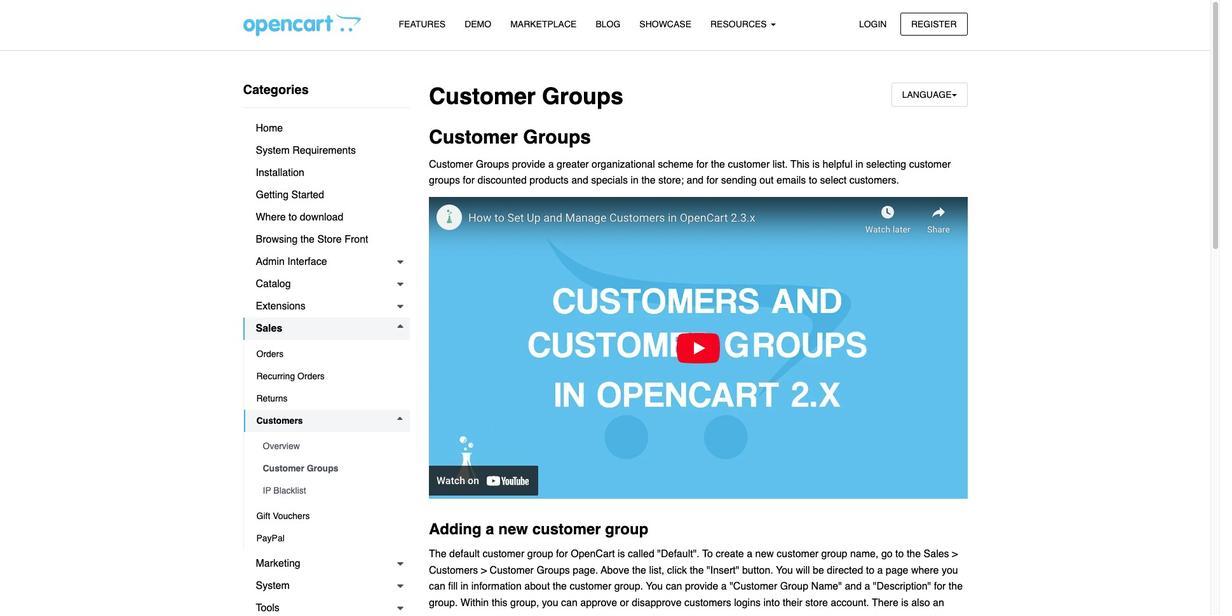 Task type: vqa. For each thing, say whether or not it's contained in the screenshot.
'Orders' within the Orders "link"
yes



Task type: locate. For each thing, give the bounding box(es) containing it.
features
[[399, 19, 446, 29]]

group up directed
[[822, 549, 848, 560]]

1 vertical spatial select
[[570, 614, 596, 615]]

you down list,
[[646, 581, 663, 593]]

customer right selecting
[[909, 159, 951, 170]]

system up tools on the left bottom of the page
[[256, 580, 290, 592]]

customer down page.
[[570, 581, 612, 593]]

in down organizational
[[631, 175, 639, 186]]

recurring orders link
[[244, 365, 410, 388]]

ip blacklist link
[[250, 480, 410, 502]]

0 horizontal spatial provide
[[512, 159, 546, 170]]

0 horizontal spatial sales
[[256, 323, 282, 334]]

2 horizontal spatial is
[[901, 598, 909, 609]]

0 vertical spatial is
[[813, 159, 820, 170]]

provide inside the default customer group for opencart is called "default". to create a new customer group name, go to the sales > customers > customer groups page. above the list, click the "insert" button. you will be directed to a page where you can fill in information about the customer group. you can provide a "customer group name" and a "description" for the group. within this group, you can approve or disapprove customers logins into their store account. there is also an option to allow the customer to select their company no. or tax id. the sorting number determines the position of
[[685, 581, 719, 593]]

0 vertical spatial or
[[620, 598, 629, 609]]

0 vertical spatial provide
[[512, 159, 546, 170]]

can left fill
[[429, 581, 445, 593]]

0 vertical spatial group.
[[614, 581, 643, 593]]

gift vouchers
[[256, 511, 310, 521]]

1 vertical spatial new
[[756, 549, 774, 560]]

to
[[702, 549, 713, 560]]

0 horizontal spatial you
[[542, 598, 559, 609]]

orders link
[[244, 343, 410, 365]]

their up the number
[[783, 598, 803, 609]]

0 vertical spatial orders
[[256, 349, 284, 359]]

the
[[711, 159, 725, 170], [642, 175, 656, 186], [301, 234, 315, 245], [907, 549, 921, 560], [632, 565, 646, 576], [690, 565, 704, 576], [553, 581, 567, 593], [949, 581, 963, 593], [497, 614, 511, 615], [873, 614, 887, 615]]

or
[[620, 598, 629, 609], [683, 614, 692, 615]]

getting started
[[256, 189, 324, 201]]

"insert"
[[707, 565, 740, 576]]

sales
[[256, 323, 282, 334], [924, 549, 949, 560]]

0 horizontal spatial in
[[461, 581, 469, 593]]

customers inside the default customer group for opencart is called "default". to create a new customer group name, go to the sales > customers > customer groups page. above the list, click the "insert" button. you will be directed to a page where you can fill in information about the customer group. you can provide a "customer group name" and a "description" for the group. within this group, you can approve or disapprove customers logins into their store account. there is also an option to allow the customer to select their company no. or tax id. the sorting number determines the position of
[[429, 565, 478, 576]]

select
[[820, 175, 847, 186], [570, 614, 596, 615]]

no.
[[666, 614, 680, 615]]

in right helpful
[[856, 159, 864, 170]]

is up above
[[618, 549, 625, 560]]

sales down 'extensions'
[[256, 323, 282, 334]]

paypal link
[[244, 528, 410, 550]]

group. up the option
[[429, 598, 458, 609]]

1 vertical spatial in
[[631, 175, 639, 186]]

marketing link
[[243, 553, 410, 575]]

specials
[[591, 175, 628, 186]]

1 vertical spatial group.
[[429, 598, 458, 609]]

approve
[[581, 598, 617, 609]]

1 horizontal spatial orders
[[298, 371, 325, 381]]

the up where
[[907, 549, 921, 560]]

id.
[[713, 614, 726, 615]]

button.
[[742, 565, 773, 576]]

select down helpful
[[820, 175, 847, 186]]

0 vertical spatial you
[[776, 565, 793, 576]]

opencart - open source shopping cart solution image
[[243, 13, 361, 36]]

determines
[[820, 614, 870, 615]]

1 horizontal spatial in
[[631, 175, 639, 186]]

group up called
[[605, 521, 649, 538]]

2 horizontal spatial in
[[856, 159, 864, 170]]

1 vertical spatial >
[[481, 565, 487, 576]]

group
[[780, 581, 809, 593]]

you left will
[[776, 565, 793, 576]]

group. down above
[[614, 581, 643, 593]]

1 horizontal spatial new
[[756, 549, 774, 560]]

showcase link
[[630, 13, 701, 36]]

system inside system requirements link
[[256, 145, 290, 156]]

demo
[[465, 19, 491, 29]]

system inside system link
[[256, 580, 290, 592]]

above
[[601, 565, 629, 576]]

selecting
[[866, 159, 907, 170]]

customer groups
[[429, 83, 624, 109], [429, 126, 591, 148], [263, 463, 338, 474]]

groups inside the default customer group for opencart is called "default". to create a new customer group name, go to the sales > customers > customer groups page. above the list, click the "insert" button. you will be directed to a page where you can fill in information about the customer group. you can provide a "customer group name" and a "description" for the group. within this group, you can approve or disapprove customers logins into their store account. there is also an option to allow the customer to select their company no. or tax id. the sorting number determines the position of
[[537, 565, 570, 576]]

customer inside customer groups provide a greater organizational scheme for the customer list. this is helpful in selecting customer groups for discounted products and specials in the store; and for sending out emails to select customers.
[[429, 159, 473, 170]]

0 horizontal spatial >
[[481, 565, 487, 576]]

interface
[[288, 256, 327, 268]]

extensions link
[[243, 296, 410, 318]]

language button
[[892, 83, 968, 107]]

is up the position in the right of the page
[[901, 598, 909, 609]]

a up products
[[548, 159, 554, 170]]

helpful
[[823, 159, 853, 170]]

is right this on the top of the page
[[813, 159, 820, 170]]

provide up products
[[512, 159, 546, 170]]

a right adding at bottom left
[[486, 521, 494, 538]]

2 vertical spatial in
[[461, 581, 469, 593]]

in right fill
[[461, 581, 469, 593]]

sales up where
[[924, 549, 949, 560]]

vouchers
[[273, 511, 310, 521]]

the default customer group for opencart is called "default". to create a new customer group name, go to the sales > customers > customer groups page. above the list, click the "insert" button. you will be directed to a page where you can fill in information about the customer group. you can provide a "customer group name" and a "description" for the group. within this group, you can approve or disapprove customers logins into their store account. there is also an option to allow the customer to select their company no. or tax id. the sorting number determines the position of 
[[429, 549, 963, 615]]

go
[[882, 549, 893, 560]]

a inside customer groups provide a greater organizational scheme for the customer list. this is helpful in selecting customer groups for discounted products and specials in the store; and for sending out emails to select customers.
[[548, 159, 554, 170]]

1 horizontal spatial or
[[683, 614, 692, 615]]

system link
[[243, 575, 410, 598]]

0 horizontal spatial new
[[499, 521, 528, 538]]

called
[[628, 549, 655, 560]]

browsing the store front
[[256, 234, 368, 245]]

2 system from the top
[[256, 580, 290, 592]]

to
[[809, 175, 817, 186], [289, 212, 297, 223], [896, 549, 904, 560], [866, 565, 875, 576], [460, 614, 468, 615], [559, 614, 567, 615]]

disapprove
[[632, 598, 682, 609]]

customer
[[728, 159, 770, 170], [909, 159, 951, 170], [532, 521, 601, 538], [483, 549, 525, 560], [777, 549, 819, 560], [570, 581, 612, 593], [514, 614, 556, 615]]

recurring
[[256, 371, 295, 381]]

provide up customers
[[685, 581, 719, 593]]

is
[[813, 159, 820, 170], [618, 549, 625, 560], [901, 598, 909, 609]]

new right adding at bottom left
[[499, 521, 528, 538]]

or up company
[[620, 598, 629, 609]]

groups
[[542, 83, 624, 109], [523, 126, 591, 148], [476, 159, 509, 170], [307, 463, 338, 474], [537, 565, 570, 576]]

1 vertical spatial you
[[646, 581, 663, 593]]

0 vertical spatial sales
[[256, 323, 282, 334]]

where
[[256, 212, 286, 223]]

system for system
[[256, 580, 290, 592]]

you
[[776, 565, 793, 576], [646, 581, 663, 593]]

or right no.
[[683, 614, 692, 615]]

0 horizontal spatial or
[[620, 598, 629, 609]]

the left default at the bottom
[[429, 549, 447, 560]]

1 vertical spatial sales
[[924, 549, 949, 560]]

customer groups link
[[250, 458, 410, 480]]

system for system requirements
[[256, 145, 290, 156]]

list,
[[649, 565, 665, 576]]

a up account. on the bottom right
[[865, 581, 870, 593]]

ip
[[263, 486, 271, 496]]

0 vertical spatial select
[[820, 175, 847, 186]]

0 vertical spatial customers
[[256, 416, 303, 426]]

orders down orders link
[[298, 371, 325, 381]]

tools
[[256, 603, 280, 614]]

group down the adding a new customer group
[[527, 549, 553, 560]]

also
[[912, 598, 930, 609]]

1 horizontal spatial is
[[813, 159, 820, 170]]

and up account. on the bottom right
[[845, 581, 862, 593]]

1 vertical spatial you
[[542, 598, 559, 609]]

0 vertical spatial system
[[256, 145, 290, 156]]

scheme
[[658, 159, 694, 170]]

1 system from the top
[[256, 145, 290, 156]]

can left approve
[[561, 598, 578, 609]]

1 vertical spatial customers
[[429, 565, 478, 576]]

1 horizontal spatial sales
[[924, 549, 949, 560]]

2 horizontal spatial group
[[822, 549, 848, 560]]

select down approve
[[570, 614, 596, 615]]

where
[[911, 565, 939, 576]]

customer inside customer groups link
[[263, 463, 304, 474]]

list.
[[773, 159, 788, 170]]

new up button.
[[756, 549, 774, 560]]

sales inside the default customer group for opencart is called "default". to create a new customer group name, go to the sales > customers > customer groups page. above the list, click the "insert" button. you will be directed to a page where you can fill in information about the customer group. you can provide a "customer group name" and a "description" for the group. within this group, you can approve or disapprove customers logins into their store account. there is also an option to allow the customer to select their company no. or tax id. the sorting number determines the position of
[[924, 549, 949, 560]]

into
[[764, 598, 780, 609]]

provide inside customer groups provide a greater organizational scheme for the customer list. this is helpful in selecting customer groups for discounted products and specials in the store; and for sending out emails to select customers.
[[512, 159, 546, 170]]

you
[[942, 565, 958, 576], [542, 598, 559, 609]]

0 horizontal spatial select
[[570, 614, 596, 615]]

a up button.
[[747, 549, 753, 560]]

ip blacklist
[[263, 486, 306, 496]]

customers down the returns
[[256, 416, 303, 426]]

catalog link
[[243, 273, 410, 296]]

system
[[256, 145, 290, 156], [256, 580, 290, 592]]

orders up recurring
[[256, 349, 284, 359]]

you right where
[[942, 565, 958, 576]]

0 vertical spatial the
[[429, 549, 447, 560]]

their down approve
[[599, 614, 619, 615]]

blog
[[596, 19, 621, 29]]

0 horizontal spatial you
[[646, 581, 663, 593]]

admin interface
[[256, 256, 327, 268]]

can down the click
[[666, 581, 682, 593]]

1 horizontal spatial select
[[820, 175, 847, 186]]

in inside the default customer group for opencart is called "default". to create a new customer group name, go to the sales > customers > customer groups page. above the list, click the "insert" button. you will be directed to a page where you can fill in information about the customer group. you can provide a "customer group name" and a "description" for the group. within this group, you can approve or disapprove customers logins into their store account. there is also an option to allow the customer to select their company no. or tax id. the sorting number determines the position of
[[461, 581, 469, 593]]

0 horizontal spatial their
[[599, 614, 619, 615]]

1 vertical spatial provide
[[685, 581, 719, 593]]

installation
[[256, 167, 304, 179]]

groups inside customer groups provide a greater organizational scheme for the customer list. this is helpful in selecting customer groups for discounted products and specials in the store; and for sending out emails to select customers.
[[476, 159, 509, 170]]

1 vertical spatial system
[[256, 580, 290, 592]]

group
[[605, 521, 649, 538], [527, 549, 553, 560], [822, 549, 848, 560]]

0 horizontal spatial the
[[429, 549, 447, 560]]

their
[[783, 598, 803, 609], [599, 614, 619, 615]]

the down the there
[[873, 614, 887, 615]]

register
[[911, 19, 957, 29]]

2 horizontal spatial and
[[845, 581, 862, 593]]

>
[[952, 549, 958, 560], [481, 565, 487, 576]]

0 horizontal spatial group.
[[429, 598, 458, 609]]

customers up fill
[[429, 565, 478, 576]]

the down 'logins'
[[729, 614, 746, 615]]

1 horizontal spatial the
[[729, 614, 746, 615]]

0 vertical spatial >
[[952, 549, 958, 560]]

browsing the store front link
[[243, 229, 410, 251]]

1 horizontal spatial you
[[942, 565, 958, 576]]

1 horizontal spatial group.
[[614, 581, 643, 593]]

extensions
[[256, 301, 306, 312]]

you down about
[[542, 598, 559, 609]]

1 vertical spatial or
[[683, 614, 692, 615]]

a left page
[[878, 565, 883, 576]]

"customer
[[730, 581, 778, 593]]

1 horizontal spatial provide
[[685, 581, 719, 593]]

getting
[[256, 189, 289, 201]]

1 vertical spatial orders
[[298, 371, 325, 381]]

0 horizontal spatial is
[[618, 549, 625, 560]]

1 horizontal spatial customers
[[429, 565, 478, 576]]

1 horizontal spatial their
[[783, 598, 803, 609]]

for up an
[[934, 581, 946, 593]]

and right store; at top
[[687, 175, 704, 186]]

0 vertical spatial their
[[783, 598, 803, 609]]

this
[[791, 159, 810, 170]]

0 vertical spatial you
[[942, 565, 958, 576]]

system down home
[[256, 145, 290, 156]]

0 horizontal spatial orders
[[256, 349, 284, 359]]

is inside customer groups provide a greater organizational scheme for the customer list. this is helpful in selecting customer groups for discounted products and specials in the store; and for sending out emails to select customers.
[[813, 159, 820, 170]]

position
[[890, 614, 925, 615]]

0 horizontal spatial and
[[572, 175, 589, 186]]

and down greater
[[572, 175, 589, 186]]



Task type: describe. For each thing, give the bounding box(es) containing it.
for right the scheme
[[696, 159, 708, 170]]

and inside the default customer group for opencart is called "default". to create a new customer group name, go to the sales > customers > customer groups page. above the list, click the "insert" button. you will be directed to a page where you can fill in information about the customer group. you can provide a "customer group name" and a "description" for the group. within this group, you can approve or disapprove customers logins into their store account. there is also an option to allow the customer to select their company no. or tax id. the sorting number determines the position of
[[845, 581, 862, 593]]

customer inside the default customer group for opencart is called "default". to create a new customer group name, go to the sales > customers > customer groups page. above the list, click the "insert" button. you will be directed to a page where you can fill in information about the customer group. you can provide a "customer group name" and a "description" for the group. within this group, you can approve or disapprove customers logins into their store account. there is also an option to allow the customer to select their company no. or tax id. the sorting number determines the position of
[[490, 565, 534, 576]]

about
[[525, 581, 550, 593]]

fill
[[448, 581, 458, 593]]

download
[[300, 212, 343, 223]]

paypal
[[256, 533, 285, 543]]

1 horizontal spatial you
[[776, 565, 793, 576]]

a down "insert"
[[721, 581, 727, 593]]

there
[[872, 598, 899, 609]]

default
[[449, 549, 480, 560]]

organizational
[[592, 159, 655, 170]]

overview link
[[250, 435, 410, 458]]

store
[[806, 598, 828, 609]]

for left opencart
[[556, 549, 568, 560]]

1 vertical spatial is
[[618, 549, 625, 560]]

opencart
[[571, 549, 615, 560]]

2 vertical spatial is
[[901, 598, 909, 609]]

returns link
[[244, 388, 410, 410]]

adding a new customer group
[[429, 521, 649, 538]]

new inside the default customer group for opencart is called "default". to create a new customer group name, go to the sales > customers > customer groups page. above the list, click the "insert" button. you will be directed to a page where you can fill in information about the customer group. you can provide a "customer group name" and a "description" for the group. within this group, you can approve or disapprove customers logins into their store account. there is also an option to allow the customer to select their company no. or tax id. the sorting number determines the position of
[[756, 549, 774, 560]]

page
[[886, 565, 909, 576]]

1 vertical spatial their
[[599, 614, 619, 615]]

greater
[[557, 159, 589, 170]]

1 horizontal spatial group
[[605, 521, 649, 538]]

allow
[[471, 614, 494, 615]]

tools link
[[243, 598, 410, 615]]

front
[[345, 234, 368, 245]]

gift
[[256, 511, 270, 521]]

1 horizontal spatial and
[[687, 175, 704, 186]]

click
[[667, 565, 687, 576]]

the right about
[[553, 581, 567, 593]]

0 vertical spatial customer groups
[[429, 83, 624, 109]]

gift vouchers link
[[244, 505, 410, 528]]

the up the sending
[[711, 159, 725, 170]]

2 vertical spatial customer groups
[[263, 463, 338, 474]]

the right "description"
[[949, 581, 963, 593]]

account.
[[831, 598, 869, 609]]

customer groups provide a greater organizational scheme for the customer list. this is helpful in selecting customer groups for discounted products and specials in the store; and for sending out emails to select customers.
[[429, 159, 951, 186]]

0 horizontal spatial can
[[429, 581, 445, 593]]

be
[[813, 565, 824, 576]]

language
[[902, 90, 952, 100]]

name,
[[850, 549, 879, 560]]

customers.
[[850, 175, 899, 186]]

sending
[[721, 175, 757, 186]]

for left the sending
[[707, 175, 719, 186]]

"description"
[[873, 581, 931, 593]]

groups
[[429, 175, 460, 186]]

where to download
[[256, 212, 343, 223]]

to inside where to download link
[[289, 212, 297, 223]]

sorting
[[749, 614, 780, 615]]

1 vertical spatial the
[[729, 614, 746, 615]]

getting started link
[[243, 184, 410, 207]]

will
[[796, 565, 810, 576]]

emails
[[777, 175, 806, 186]]

logins
[[734, 598, 761, 609]]

admin interface link
[[243, 251, 410, 273]]

login
[[859, 19, 887, 29]]

2 horizontal spatial can
[[666, 581, 682, 593]]

categories
[[243, 83, 309, 97]]

the left store; at top
[[642, 175, 656, 186]]

blacklist
[[274, 486, 306, 496]]

customer up the sending
[[728, 159, 770, 170]]

the left 'store'
[[301, 234, 315, 245]]

information
[[471, 581, 522, 593]]

marketplace
[[511, 19, 577, 29]]

sales inside sales link
[[256, 323, 282, 334]]

system requirements link
[[243, 140, 410, 162]]

this
[[492, 598, 508, 609]]

1 horizontal spatial >
[[952, 549, 958, 560]]

customer up will
[[777, 549, 819, 560]]

"default".
[[657, 549, 700, 560]]

company
[[622, 614, 663, 615]]

marketing
[[256, 558, 301, 570]]

demo link
[[455, 13, 501, 36]]

out
[[760, 175, 774, 186]]

create
[[716, 549, 744, 560]]

adding
[[429, 521, 482, 538]]

orders inside "recurring orders" link
[[298, 371, 325, 381]]

page.
[[573, 565, 598, 576]]

customers link
[[244, 410, 410, 432]]

resources link
[[701, 13, 785, 36]]

0 horizontal spatial group
[[527, 549, 553, 560]]

sales link
[[243, 318, 410, 340]]

1 horizontal spatial can
[[561, 598, 578, 609]]

the down this
[[497, 614, 511, 615]]

customer down the group,
[[514, 614, 556, 615]]

an
[[933, 598, 944, 609]]

recurring orders
[[256, 371, 325, 381]]

for right groups
[[463, 175, 475, 186]]

home
[[256, 123, 283, 134]]

0 vertical spatial new
[[499, 521, 528, 538]]

home link
[[243, 118, 410, 140]]

to inside customer groups provide a greater organizational scheme for the customer list. this is helpful in selecting customer groups for discounted products and specials in the store; and for sending out emails to select customers.
[[809, 175, 817, 186]]

customer up 'information'
[[483, 549, 525, 560]]

select inside customer groups provide a greater organizational scheme for the customer list. this is helpful in selecting customer groups for discounted products and specials in the store; and for sending out emails to select customers.
[[820, 175, 847, 186]]

option
[[429, 614, 457, 615]]

marketplace link
[[501, 13, 586, 36]]

tax
[[695, 614, 710, 615]]

system requirements
[[256, 145, 356, 156]]

discounted
[[478, 175, 527, 186]]

customers
[[685, 598, 732, 609]]

number
[[783, 614, 817, 615]]

1 vertical spatial customer groups
[[429, 126, 591, 148]]

blog link
[[586, 13, 630, 36]]

customer up opencart
[[532, 521, 601, 538]]

0 vertical spatial in
[[856, 159, 864, 170]]

where to download link
[[243, 207, 410, 229]]

products
[[530, 175, 569, 186]]

showcase
[[640, 19, 692, 29]]

select inside the default customer group for opencart is called "default". to create a new customer group name, go to the sales > customers > customer groups page. above the list, click the "insert" button. you will be directed to a page where you can fill in information about the customer group. you can provide a "customer group name" and a "description" for the group. within this group, you can approve or disapprove customers logins into their store account. there is also an option to allow the customer to select their company no. or tax id. the sorting number determines the position of
[[570, 614, 596, 615]]

the down called
[[632, 565, 646, 576]]

the down "to"
[[690, 565, 704, 576]]

orders inside orders link
[[256, 349, 284, 359]]

0 horizontal spatial customers
[[256, 416, 303, 426]]

returns
[[256, 393, 288, 404]]



